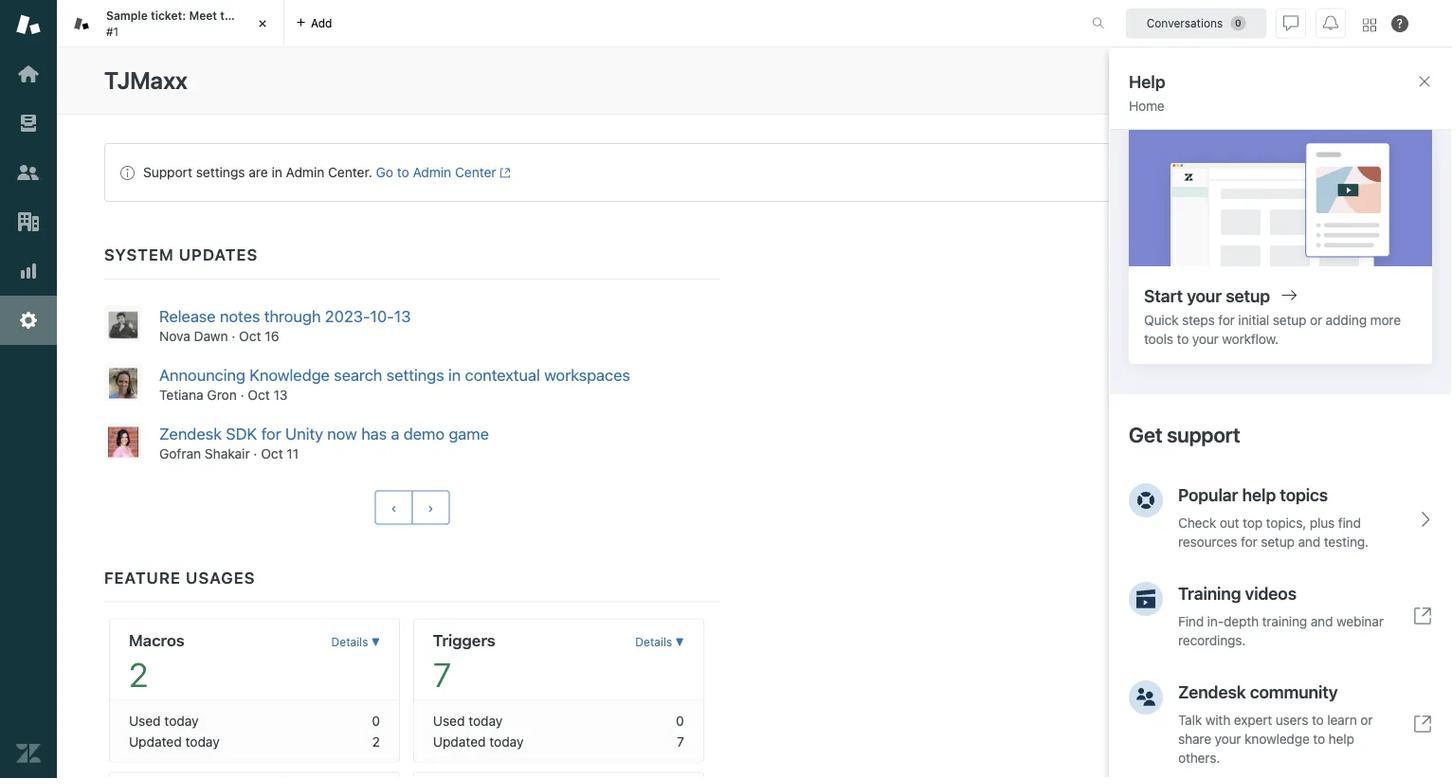 Task type: locate. For each thing, give the bounding box(es) containing it.
tjmaxx
[[104, 66, 188, 94]]

zendesk support image
[[16, 12, 41, 37]]

updated today down triggers 7 in the bottom of the page
[[433, 734, 524, 750]]

has
[[361, 424, 387, 443]]

admin image
[[16, 308, 41, 333]]

2 updated today from the left
[[433, 734, 524, 750]]

2 horizontal spatial in
[[1265, 92, 1276, 107]]

go to admin center link
[[376, 165, 511, 180]]

0 vertical spatial settings
[[196, 165, 245, 180]]

meet
[[189, 9, 217, 22]]

0 horizontal spatial ▼
[[372, 636, 380, 649]]

7
[[433, 655, 452, 694], [677, 734, 685, 750]]

oct 13
[[248, 387, 288, 403]]

2023-
[[325, 307, 370, 326]]

0 horizontal spatial 2
[[129, 655, 148, 694]]

system
[[104, 245, 174, 264]]

admin
[[286, 165, 325, 180], [413, 165, 452, 180]]

hosted
[[1219, 92, 1262, 107]]

1 horizontal spatial details
[[636, 636, 673, 649]]

▼ for 2
[[372, 636, 380, 649]]

1 0 from the left
[[372, 713, 380, 729]]

add
[[311, 17, 332, 30]]

ticket:
[[151, 9, 186, 22]]

macros 2
[[129, 631, 185, 694]]

1 used from the left
[[129, 713, 161, 729]]

center.
[[328, 165, 373, 180]]

‹ button
[[375, 491, 413, 525]]

used today down the macros 2
[[129, 713, 199, 729]]

support
[[143, 165, 192, 180]]

used today
[[129, 713, 199, 729], [433, 713, 503, 729]]

1 horizontal spatial details ▼
[[636, 636, 685, 649]]

0 horizontal spatial 0
[[372, 713, 380, 729]]

used today for 2
[[129, 713, 199, 729]]

0 horizontal spatial used today
[[129, 713, 199, 729]]

2 vertical spatial oct
[[261, 446, 283, 461]]

(opens in a new tab) image
[[497, 167, 511, 178]]

1 vertical spatial settings
[[387, 365, 444, 384]]

updated
[[129, 734, 182, 750], [433, 734, 486, 750]]

0 horizontal spatial updated
[[129, 734, 182, 750]]

in for zendesk
[[1265, 92, 1276, 107]]

1 vertical spatial zendesk
[[159, 424, 222, 443]]

0 horizontal spatial 13
[[274, 387, 288, 403]]

1 details from the left
[[332, 636, 368, 649]]

settings right search
[[387, 365, 444, 384]]

details ▼ for 2
[[332, 636, 380, 649]]

used today for 7
[[433, 713, 503, 729]]

updated for 2
[[129, 734, 182, 750]]

oct
[[239, 328, 261, 344], [248, 387, 270, 403], [261, 446, 283, 461]]

0 horizontal spatial 7
[[433, 655, 452, 694]]

used down the macros 2
[[129, 713, 161, 729]]

is
[[1206, 92, 1216, 107]]

0 horizontal spatial used
[[129, 713, 161, 729]]

1 horizontal spatial 7
[[677, 734, 685, 750]]

go
[[376, 165, 394, 180]]

in
[[1265, 92, 1276, 107], [272, 165, 282, 180], [449, 365, 461, 384]]

contextual
[[465, 365, 540, 384]]

1 ▼ from the left
[[372, 636, 380, 649]]

conversations
[[1147, 17, 1224, 30]]

oct for notes
[[239, 328, 261, 344]]

settings left are
[[196, 165, 245, 180]]

announcing
[[159, 365, 246, 384]]

notes
[[220, 307, 260, 326]]

release
[[159, 307, 216, 326]]

1 used today from the left
[[129, 713, 199, 729]]

▼
[[372, 636, 380, 649], [676, 636, 685, 649]]

tetiana
[[159, 387, 204, 403]]

support settings are in admin center.
[[143, 165, 373, 180]]

shakair
[[205, 446, 250, 461]]

2 ▼ from the left
[[676, 636, 685, 649]]

0 horizontal spatial zendesk
[[159, 424, 222, 443]]

1 updated today from the left
[[129, 734, 220, 750]]

1 horizontal spatial used today
[[433, 713, 503, 729]]

close image
[[253, 14, 272, 33]]

1 horizontal spatial in
[[449, 365, 461, 384]]

1 horizontal spatial ▼
[[676, 636, 685, 649]]

used down triggers 7 in the bottom of the page
[[433, 713, 465, 729]]

in right hosted
[[1265, 92, 1276, 107]]

today
[[164, 713, 199, 729], [469, 713, 503, 729], [185, 734, 220, 750], [490, 734, 524, 750]]

1 horizontal spatial used
[[433, 713, 465, 729]]

updated today down the macros 2
[[129, 734, 220, 750]]

settings inside status
[[196, 165, 245, 180]]

13
[[394, 307, 411, 326], [274, 387, 288, 403]]

0 vertical spatial zendesk
[[1150, 92, 1202, 107]]

› button
[[412, 491, 450, 525]]

2 vertical spatial in
[[449, 365, 461, 384]]

0 vertical spatial oct
[[239, 328, 261, 344]]

0 horizontal spatial settings
[[196, 165, 245, 180]]

used
[[129, 713, 161, 729], [433, 713, 465, 729]]

1 vertical spatial 13
[[274, 387, 288, 403]]

your
[[1118, 92, 1146, 107]]

2 details from the left
[[636, 636, 673, 649]]

0 vertical spatial 2
[[129, 655, 148, 694]]

in right are
[[272, 165, 282, 180]]

organizations image
[[16, 210, 41, 234]]

0 vertical spatial 7
[[433, 655, 452, 694]]

1 vertical spatial in
[[272, 165, 282, 180]]

1 details ▼ from the left
[[332, 636, 380, 649]]

a
[[391, 424, 400, 443]]

triggers 7
[[433, 631, 496, 694]]

admin left the center.
[[286, 165, 325, 180]]

unity
[[285, 424, 323, 443]]

0 horizontal spatial details ▼
[[332, 636, 380, 649]]

details ▼
[[332, 636, 380, 649], [636, 636, 685, 649]]

settings
[[196, 165, 245, 180], [387, 365, 444, 384]]

updated today
[[129, 734, 220, 750], [433, 734, 524, 750]]

nova dawn
[[159, 328, 228, 344]]

1 horizontal spatial admin
[[413, 165, 452, 180]]

1 horizontal spatial 0
[[676, 713, 685, 729]]

2 used today from the left
[[433, 713, 503, 729]]

system updates
[[104, 245, 258, 264]]

1 horizontal spatial 13
[[394, 307, 411, 326]]

2 used from the left
[[433, 713, 465, 729]]

triggers
[[433, 631, 496, 650]]

0 vertical spatial 13
[[394, 307, 411, 326]]

status
[[104, 143, 1406, 202]]

oct down knowledge
[[248, 387, 270, 403]]

updated today for 2
[[129, 734, 220, 750]]

updated down the macros 2
[[129, 734, 182, 750]]

0 horizontal spatial in
[[272, 165, 282, 180]]

zendesk products image
[[1364, 18, 1377, 32]]

to
[[397, 165, 409, 180]]

details
[[332, 636, 368, 649], [636, 636, 673, 649]]

updated down triggers 7 in the bottom of the page
[[433, 734, 486, 750]]

1 horizontal spatial updated
[[433, 734, 486, 750]]

1 updated from the left
[[129, 734, 182, 750]]

0 horizontal spatial details
[[332, 636, 368, 649]]

13 right 2023- on the left
[[394, 307, 411, 326]]

10-
[[370, 307, 394, 326]]

admin right to on the top
[[413, 165, 452, 180]]

updated for 7
[[433, 734, 486, 750]]

updated today for 7
[[433, 734, 524, 750]]

zendesk sdk for unity now has a demo game
[[159, 424, 489, 443]]

in left contextual
[[449, 365, 461, 384]]

2 details ▼ from the left
[[636, 636, 685, 649]]

0 vertical spatial in
[[1265, 92, 1276, 107]]

usages
[[186, 568, 256, 587]]

1 vertical spatial oct
[[248, 387, 270, 403]]

13 down knowledge
[[274, 387, 288, 403]]

sample
[[106, 9, 148, 22]]

1 horizontal spatial settings
[[387, 365, 444, 384]]

0 horizontal spatial admin
[[286, 165, 325, 180]]

zendesk left is
[[1150, 92, 1202, 107]]

oct left "16"
[[239, 328, 261, 344]]

0
[[372, 713, 380, 729], [676, 713, 685, 729]]

used today down triggers 7 in the bottom of the page
[[433, 713, 503, 729]]

2
[[129, 655, 148, 694], [372, 734, 380, 750]]

1 vertical spatial 2
[[372, 734, 380, 750]]

2 updated from the left
[[433, 734, 486, 750]]

tabs tab list
[[57, 0, 1073, 47]]

oct down for
[[261, 446, 283, 461]]

0 horizontal spatial updated today
[[129, 734, 220, 750]]

get help image
[[1392, 15, 1409, 32]]

1 horizontal spatial updated today
[[433, 734, 524, 750]]

2 0 from the left
[[676, 713, 685, 729]]

zendesk up gofran
[[159, 424, 222, 443]]

tab
[[57, 0, 285, 47]]

‹
[[391, 500, 397, 515]]

button displays agent's chat status as invisible. image
[[1284, 16, 1299, 31]]

zendesk
[[1150, 92, 1202, 107], [159, 424, 222, 443]]

oct for sdk
[[261, 446, 283, 461]]



Task type: vqa. For each thing, say whether or not it's contained in the screenshot.
setting
no



Task type: describe. For each thing, give the bounding box(es) containing it.
11
[[287, 446, 299, 461]]

1 vertical spatial 7
[[677, 734, 685, 750]]

sample ticket: meet the ticket #1
[[106, 9, 273, 38]]

ticket
[[242, 9, 273, 22]]

feature usages
[[104, 568, 256, 587]]

details ▼ for 7
[[636, 636, 685, 649]]

views image
[[16, 111, 41, 136]]

16
[[265, 328, 279, 344]]

go to admin center
[[376, 165, 497, 180]]

2 inside the macros 2
[[129, 655, 148, 694]]

used for 2
[[129, 713, 161, 729]]

get started image
[[16, 62, 41, 86]]

oct for knowledge
[[248, 387, 270, 403]]

1 admin from the left
[[286, 165, 325, 180]]

sdk
[[226, 424, 257, 443]]

tetiana gron
[[159, 387, 237, 403]]

main element
[[0, 0, 57, 779]]

details for 7
[[636, 636, 673, 649]]

details for 2
[[332, 636, 368, 649]]

for
[[261, 424, 281, 443]]

0 for 7
[[676, 713, 685, 729]]

oct 11
[[261, 446, 299, 461]]

in inside status
[[272, 165, 282, 180]]

updates
[[179, 245, 258, 264]]

knowledge
[[250, 365, 330, 384]]

nova
[[159, 328, 190, 344]]

#1
[[106, 25, 119, 38]]

1 horizontal spatial 2
[[372, 734, 380, 750]]

are
[[249, 165, 268, 180]]

tab containing sample ticket: meet the ticket
[[57, 0, 285, 47]]

your zendesk is hosted in
[[1118, 92, 1280, 107]]

in for knowledge
[[449, 365, 461, 384]]

gron
[[207, 387, 237, 403]]

the
[[220, 9, 238, 22]]

announcing knowledge search settings in contextual workspaces
[[159, 365, 635, 384]]

▼ for 7
[[676, 636, 685, 649]]

1 horizontal spatial zendesk
[[1150, 92, 1202, 107]]

now
[[327, 424, 357, 443]]

oct 16
[[239, 328, 279, 344]]

center
[[455, 165, 497, 180]]

0 for 2
[[372, 713, 380, 729]]

demo
[[404, 424, 445, 443]]

2 admin from the left
[[413, 165, 452, 180]]

game
[[449, 424, 489, 443]]

macros
[[129, 631, 185, 650]]

dawn
[[194, 328, 228, 344]]

used for 7
[[433, 713, 465, 729]]

status containing support settings are in admin center.
[[104, 143, 1406, 202]]

conversations button
[[1127, 8, 1267, 38]]

gofran
[[159, 446, 201, 461]]

›
[[428, 500, 434, 515]]

release notes through 2023-10-13
[[159, 307, 411, 326]]

reporting image
[[16, 259, 41, 284]]

zendesk image
[[16, 742, 41, 766]]

feature
[[104, 568, 181, 587]]

add button
[[285, 0, 344, 46]]

notifications image
[[1324, 16, 1339, 31]]

gofran shakair
[[159, 446, 250, 461]]

workspaces
[[545, 365, 631, 384]]

customers image
[[16, 160, 41, 185]]

search
[[334, 365, 383, 384]]

7 inside triggers 7
[[433, 655, 452, 694]]

through
[[264, 307, 321, 326]]



